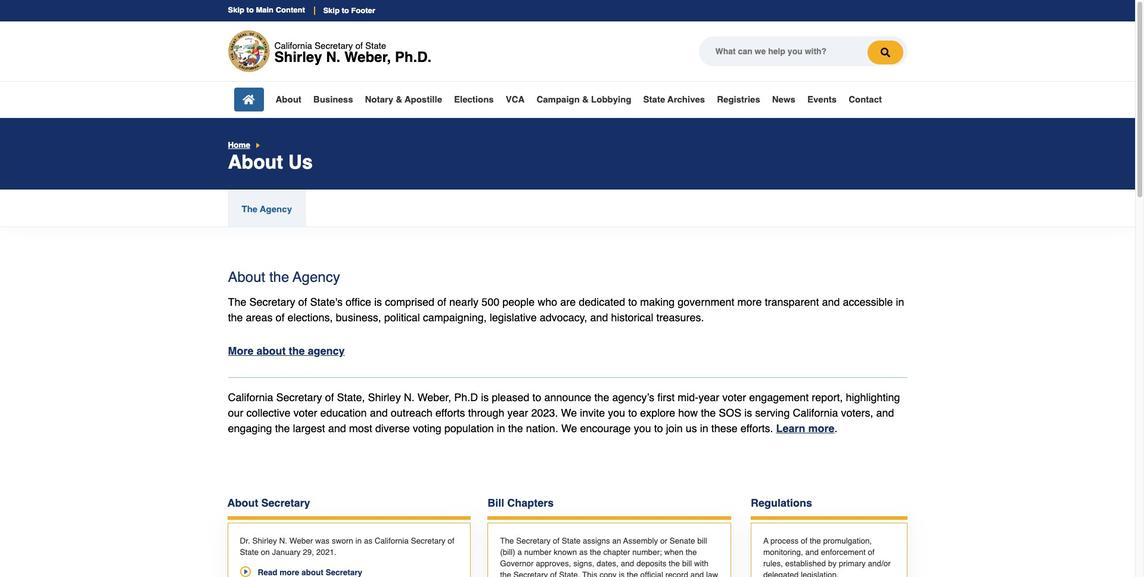 Task type: locate. For each thing, give the bounding box(es) containing it.
the great seal of the state of california image
[[228, 30, 270, 72]]

more
[[228, 344, 254, 357]]

1 horizontal spatial more
[[738, 296, 762, 308]]

as
[[364, 536, 373, 545], [579, 548, 588, 557]]

menu
[[234, 88, 882, 111]]

skip to footer link
[[323, 6, 375, 15]]

n. inside california secretary of state shirley n. weber, ph.d.
[[326, 49, 340, 65]]

2 horizontal spatial n.
[[404, 391, 415, 403]]

2 vertical spatial n.
[[279, 536, 287, 545]]

1 we from the top
[[561, 406, 577, 419]]

is
[[374, 296, 382, 308], [481, 391, 489, 403], [745, 406, 752, 419], [619, 570, 625, 577]]

1 vertical spatial we
[[561, 422, 577, 434]]

california secretary of state, shirley n. weber, ph.d is pleased to announce the agency's first mid-year voter engagement report, highlighting our collective voter education and outreach efforts through year 2023. we invite you to explore how the sos is serving california voters, and engaging the largest and most diverse voting population in the nation. we encourage you to join us in these efforts.
[[228, 391, 900, 434]]

california down content
[[274, 40, 312, 51]]

these
[[712, 422, 738, 434]]

is right copy
[[619, 570, 625, 577]]

you down "explore"
[[634, 422, 651, 434]]

events
[[808, 94, 837, 104]]

voters,
[[841, 406, 874, 419]]

about inside the agency tab panel
[[228, 269, 265, 285]]

state
[[365, 40, 386, 51], [643, 94, 665, 104], [562, 536, 581, 545], [240, 548, 259, 557]]

1 horizontal spatial you
[[634, 422, 651, 434]]

n. up business
[[326, 49, 340, 65]]

the up areas
[[228, 296, 246, 308]]

about up areas
[[228, 269, 265, 285]]

What can we help you with? text field
[[699, 36, 908, 66]]

0 horizontal spatial agency
[[260, 204, 292, 214]]

historical
[[611, 311, 654, 324]]

business,
[[336, 311, 381, 324]]

the down collective
[[275, 422, 290, 434]]

skip-content element
[[228, 6, 908, 15]]

treasures.
[[657, 311, 704, 324]]

menu containing about
[[234, 88, 882, 111]]

skip left footer
[[323, 6, 340, 15]]

about left business
[[276, 94, 302, 104]]

who
[[538, 296, 557, 308]]

california
[[274, 40, 312, 51], [228, 391, 273, 403], [793, 406, 838, 419], [375, 536, 409, 545]]

and up diverse
[[370, 406, 388, 419]]

1 vertical spatial you
[[634, 422, 651, 434]]

1 vertical spatial as
[[579, 548, 588, 557]]

1 vertical spatial about
[[302, 568, 324, 577]]

join
[[666, 422, 683, 434]]

about right more
[[257, 344, 286, 357]]

to up historical
[[628, 296, 637, 308]]

skip for skip to main content
[[228, 6, 244, 14]]

agency inside tab panel
[[293, 269, 340, 285]]

as inside the "the secretary of state assigns an assembly or senate bill (bill) a number known as the chapter number; when the governor approves, signs, dates, and deposits the bill with the secretary of state. this copy is the official record and"
[[579, 548, 588, 557]]

n. up outreach
[[404, 391, 415, 403]]

to inside the secretary of state's office is comprised of nearly 500 people who are dedicated to making government more transparent and accessible in the areas of elections, business, political campaigning, legislative advocacy, and historical treasures.
[[628, 296, 637, 308]]

skip for skip to footer
[[323, 6, 340, 15]]

the up (bill)
[[500, 536, 514, 545]]

1 horizontal spatial skip
[[323, 6, 340, 15]]

1 vertical spatial n.
[[404, 391, 415, 403]]

news link
[[772, 94, 796, 104]]

1 vertical spatial agency
[[293, 269, 340, 285]]

0 vertical spatial as
[[364, 536, 373, 545]]

bill left with
[[682, 559, 692, 568]]

on
[[261, 548, 270, 557]]

0 vertical spatial shirley
[[274, 49, 322, 65]]

shirley up on
[[252, 536, 277, 545]]

chapters
[[507, 496, 554, 509]]

news
[[772, 94, 796, 104]]

bill
[[698, 536, 707, 545], [682, 559, 692, 568]]

1 vertical spatial the
[[228, 296, 246, 308]]

a
[[764, 536, 769, 545]]

1 vertical spatial weber,
[[418, 391, 451, 403]]

is inside the "the secretary of state assigns an assembly or senate bill (bill) a number known as the chapter number; when the governor approves, signs, dates, and deposits the bill with the secretary of state. this copy is the official record and"
[[619, 570, 625, 577]]

1 & from the left
[[396, 94, 402, 104]]

0 vertical spatial voter
[[723, 391, 746, 403]]

1 horizontal spatial bill
[[698, 536, 707, 545]]

state archives
[[643, 94, 705, 104]]

n. for ph.d.
[[326, 49, 340, 65]]

weber, inside "california secretary of state, shirley n. weber, ph.d is pleased to announce the agency's first mid-year voter engagement report, highlighting our collective voter education and outreach efforts through year 2023. we invite you to explore how the sos is serving california voters, and engaging the largest and most diverse voting population in the nation. we encourage you to join us in these efforts."
[[418, 391, 451, 403]]

about secretary
[[227, 496, 310, 509]]

content
[[276, 6, 305, 14]]

approves,
[[536, 559, 571, 568]]

legislative
[[490, 311, 537, 324]]

29,
[[303, 548, 314, 557]]

0 vertical spatial weber,
[[344, 49, 391, 65]]

enforcement
[[821, 548, 866, 557]]

0 horizontal spatial year
[[508, 406, 528, 419]]

and left the accessible
[[822, 296, 840, 308]]

we right nation.
[[561, 422, 577, 434]]

with
[[694, 559, 709, 568]]

1 horizontal spatial about
[[302, 568, 324, 577]]

monitoring,
[[764, 548, 803, 557]]

and inside a process of the promulgation, monitoring, and enforcement of rules, established by primary and/or delegated legislation.
[[806, 548, 819, 557]]

we
[[561, 406, 577, 419], [561, 422, 577, 434]]

0 horizontal spatial you
[[608, 406, 625, 419]]

the down the senate
[[686, 548, 697, 557]]

0 horizontal spatial bill
[[682, 559, 692, 568]]

2 horizontal spatial more
[[809, 422, 835, 434]]

california up learn more .
[[793, 406, 838, 419]]

shirley inside dr. shirley n. weber was sworn in as california secretary of state on january 29, 2021.
[[252, 536, 277, 545]]

registries link
[[717, 94, 760, 104]]

known
[[554, 548, 577, 557]]

us
[[288, 151, 313, 173]]

and up established
[[806, 548, 819, 557]]

(bill)
[[500, 548, 515, 557]]

state.
[[559, 570, 580, 577]]

the up 'record'
[[669, 559, 680, 568]]

agency down home about us
[[260, 204, 292, 214]]

people
[[503, 296, 535, 308]]

2 & from the left
[[582, 94, 589, 104]]

1 vertical spatial bill
[[682, 559, 692, 568]]

record
[[666, 570, 688, 577]]

0 vertical spatial more
[[738, 296, 762, 308]]

shirley up about link
[[274, 49, 322, 65]]

0 vertical spatial about
[[257, 344, 286, 357]]

learn
[[776, 422, 806, 434]]

weber, for ph.d
[[418, 391, 451, 403]]

1 horizontal spatial agency
[[293, 269, 340, 285]]

assembly
[[623, 536, 658, 545]]

2 we from the top
[[561, 422, 577, 434]]

n. up january in the left bottom of the page
[[279, 536, 287, 545]]

voter up largest
[[294, 406, 317, 419]]

you up encourage
[[608, 406, 625, 419]]

0 vertical spatial the
[[242, 204, 258, 214]]

1 horizontal spatial year
[[699, 391, 720, 403]]

weber, up efforts
[[418, 391, 451, 403]]

0 horizontal spatial weber,
[[344, 49, 391, 65]]

shirley for ph.d.
[[274, 49, 322, 65]]

how
[[679, 406, 698, 419]]

1 vertical spatial more
[[809, 422, 835, 434]]

the up established
[[810, 536, 821, 545]]

about inside "menu"
[[276, 94, 302, 104]]

in right the accessible
[[896, 296, 905, 308]]

the for about
[[228, 296, 246, 308]]

about down 29,
[[302, 568, 324, 577]]

the down assigns
[[590, 548, 601, 557]]

state,
[[337, 391, 365, 403]]

california secretary of state shirley n. weber, ph.d.
[[274, 40, 432, 65]]

by
[[828, 559, 837, 568]]

shirley up outreach
[[368, 391, 401, 403]]

bill right the senate
[[698, 536, 707, 545]]

regulations
[[751, 496, 812, 509]]

weber, inside california secretary of state shirley n. weber, ph.d.
[[344, 49, 391, 65]]

2 vertical spatial shirley
[[252, 536, 277, 545]]

elections
[[454, 94, 494, 104]]

2 vertical spatial the
[[500, 536, 514, 545]]

contact link
[[849, 94, 882, 104]]

shirley inside "california secretary of state, shirley n. weber, ph.d is pleased to announce the agency's first mid-year voter engagement report, highlighting our collective voter education and outreach efforts through year 2023. we invite you to explore how the sos is serving california voters, and engaging the largest and most diverse voting population in the nation. we encourage you to join us in these efforts."
[[368, 391, 401, 403]]

weber, up notary
[[344, 49, 391, 65]]

1 horizontal spatial as
[[579, 548, 588, 557]]

learn more .
[[776, 422, 838, 434]]

is up efforts.
[[745, 406, 752, 419]]

& right notary
[[396, 94, 402, 104]]

california right sworn
[[375, 536, 409, 545]]

the inside the "the secretary of state assigns an assembly or senate bill (bill) a number known as the chapter number; when the governor approves, signs, dates, and deposits the bill with the secretary of state. this copy is the official record and"
[[500, 536, 514, 545]]

in
[[896, 296, 905, 308], [497, 422, 505, 434], [700, 422, 709, 434], [356, 536, 362, 545]]

year
[[699, 391, 720, 403], [508, 406, 528, 419]]

secretary inside the secretary of state's office is comprised of nearly 500 people who are dedicated to making government more transparent and accessible in the areas of elections, business, political campaigning, legislative advocacy, and historical treasures.
[[249, 296, 295, 308]]

skip to main content
[[228, 6, 305, 14]]

1 vertical spatial voter
[[294, 406, 317, 419]]

n. for ph.d
[[404, 391, 415, 403]]

more down january in the left bottom of the page
[[280, 568, 299, 577]]

skip left main
[[228, 6, 244, 14]]

0 vertical spatial you
[[608, 406, 625, 419]]

population
[[445, 422, 494, 434]]

0 vertical spatial n.
[[326, 49, 340, 65]]

archives
[[668, 94, 705, 104]]

1 vertical spatial shirley
[[368, 391, 401, 403]]

0 horizontal spatial as
[[364, 536, 373, 545]]

in down through
[[497, 422, 505, 434]]

campaign
[[537, 94, 580, 104]]

year up sos
[[699, 391, 720, 403]]

outreach
[[391, 406, 433, 419]]

about down home
[[228, 151, 283, 173]]

of inside "california secretary of state, shirley n. weber, ph.d is pleased to announce the agency's first mid-year voter engagement report, highlighting our collective voter education and outreach efforts through year 2023. we invite you to explore how the sos is serving california voters, and engaging the largest and most diverse voting population in the nation. we encourage you to join us in these efforts."
[[325, 391, 334, 403]]

0 horizontal spatial skip
[[228, 6, 244, 14]]

is up through
[[481, 391, 489, 403]]

state up 'known'
[[562, 536, 581, 545]]

0 horizontal spatial &
[[396, 94, 402, 104]]

the left areas
[[228, 311, 243, 324]]

0 horizontal spatial about
[[257, 344, 286, 357]]

to up 2023.
[[533, 391, 541, 403]]

about the agency
[[228, 269, 340, 285]]

campaign & lobbying link
[[537, 94, 632, 104]]

about
[[257, 344, 286, 357], [302, 568, 324, 577]]

1 horizontal spatial weber,
[[418, 391, 451, 403]]

shirley inside california secretary of state shirley n. weber, ph.d.
[[274, 49, 322, 65]]

weber, for ph.d.
[[344, 49, 391, 65]]

or
[[660, 536, 668, 545]]

0 vertical spatial we
[[561, 406, 577, 419]]

2 vertical spatial more
[[280, 568, 299, 577]]

making
[[640, 296, 675, 308]]

skip to main content link
[[228, 6, 305, 14]]

0 horizontal spatial more
[[280, 568, 299, 577]]

0 vertical spatial agency
[[260, 204, 292, 214]]

and
[[822, 296, 840, 308], [590, 311, 608, 324], [370, 406, 388, 419], [876, 406, 894, 419], [328, 422, 346, 434], [806, 548, 819, 557], [621, 559, 634, 568], [691, 570, 704, 577]]

1 horizontal spatial n.
[[326, 49, 340, 65]]

transparent
[[765, 296, 819, 308]]

shirley
[[274, 49, 322, 65], [368, 391, 401, 403], [252, 536, 277, 545]]

as up 'signs,'
[[579, 548, 588, 557]]

voter up sos
[[723, 391, 746, 403]]

number
[[524, 548, 552, 557]]

& left lobbying at the right top
[[582, 94, 589, 104]]

the up areas
[[269, 269, 289, 285]]

lobbying
[[591, 94, 632, 104]]

the agency
[[242, 204, 292, 214]]

in right sworn
[[356, 536, 362, 545]]

home link
[[228, 141, 250, 150]]

as right sworn
[[364, 536, 373, 545]]

of inside dr. shirley n. weber was sworn in as california secretary of state on january 29, 2021.
[[448, 536, 454, 545]]

agency
[[260, 204, 292, 214], [293, 269, 340, 285]]

1 vertical spatial year
[[508, 406, 528, 419]]

agency
[[308, 344, 345, 357]]

we down announce
[[561, 406, 577, 419]]

2023.
[[531, 406, 558, 419]]

0 horizontal spatial n.
[[279, 536, 287, 545]]

skip
[[228, 6, 244, 14], [323, 6, 340, 15]]

agency up the state's in the left bottom of the page
[[293, 269, 340, 285]]

state left archives
[[643, 94, 665, 104]]

the inside the secretary of state's office is comprised of nearly 500 people who are dedicated to making government more transparent and accessible in the areas of elections, business, political campaigning, legislative advocacy, and historical treasures.
[[228, 296, 246, 308]]

1 horizontal spatial &
[[582, 94, 589, 104]]

more left "transparent"
[[738, 296, 762, 308]]

state down dr.
[[240, 548, 259, 557]]

government
[[678, 296, 735, 308]]

are
[[560, 296, 576, 308]]

state down footer
[[365, 40, 386, 51]]

n. inside "california secretary of state, shirley n. weber, ph.d is pleased to announce the agency's first mid-year voter engagement report, highlighting our collective voter education and outreach efforts through year 2023. we invite you to explore how the sos is serving california voters, and engaging the largest and most diverse voting population in the nation. we encourage you to join us in these efforts."
[[404, 391, 415, 403]]

the inside the secretary of state's office is comprised of nearly 500 people who are dedicated to making government more transparent and accessible in the areas of elections, business, political campaigning, legislative advocacy, and historical treasures.
[[228, 311, 243, 324]]

the down home about us
[[242, 204, 258, 214]]

of
[[355, 40, 363, 51], [298, 296, 307, 308], [438, 296, 447, 308], [276, 311, 285, 324], [325, 391, 334, 403], [448, 536, 454, 545], [553, 536, 560, 545], [801, 536, 808, 545], [868, 548, 875, 557], [550, 570, 557, 577]]

secretary inside "california secretary of state, shirley n. weber, ph.d is pleased to announce the agency's first mid-year voter engagement report, highlighting our collective voter education and outreach efforts through year 2023. we invite you to explore how the sos is serving california voters, and engaging the largest and most diverse voting population in the nation. we encourage you to join us in these efforts."
[[276, 391, 322, 403]]

the left agency
[[289, 344, 305, 357]]

more for learn more .
[[809, 422, 835, 434]]

n. inside dr. shirley n. weber was sworn in as california secretary of state on january 29, 2021.
[[279, 536, 287, 545]]

year down pleased
[[508, 406, 528, 419]]

comprised
[[385, 296, 435, 308]]

more right learn on the bottom of the page
[[809, 422, 835, 434]]

state archives link
[[643, 94, 705, 104]]

is right office
[[374, 296, 382, 308]]

california inside california secretary of state shirley n. weber, ph.d.
[[274, 40, 312, 51]]

about up dr.
[[227, 496, 258, 509]]



Task type: vqa. For each thing, say whether or not it's contained in the screenshot.
'liking'
no



Task type: describe. For each thing, give the bounding box(es) containing it.
education
[[320, 406, 367, 419]]

the agency link
[[229, 189, 305, 226]]

efforts.
[[741, 422, 773, 434]]

home about us
[[228, 141, 313, 173]]

state's
[[310, 296, 343, 308]]

500
[[482, 296, 500, 308]]

established
[[785, 559, 826, 568]]

footer
[[351, 6, 375, 15]]

process
[[771, 536, 799, 545]]

diverse
[[375, 422, 410, 434]]

state inside dr. shirley n. weber was sworn in as california secretary of state on january 29, 2021.
[[240, 548, 259, 557]]

0 vertical spatial bill
[[698, 536, 707, 545]]

in inside the secretary of state's office is comprised of nearly 500 people who are dedicated to making government more transparent and accessible in the areas of elections, business, political campaigning, legislative advocacy, and historical treasures.
[[896, 296, 905, 308]]

the inside the agency link
[[242, 204, 258, 214]]

pleased
[[492, 391, 530, 403]]

dates,
[[597, 559, 619, 568]]

copy
[[600, 570, 617, 577]]

notary & apostille
[[365, 94, 442, 104]]

official
[[641, 570, 663, 577]]

invite
[[580, 406, 605, 419]]

secretary inside california secretary of state shirley n. weber, ph.d.
[[315, 40, 353, 51]]

and down dedicated
[[590, 311, 608, 324]]

the secretary of state assigns an assembly or senate bill (bill) a number known as the chapter number; when the governor approves, signs, dates, and deposits the bill with the secretary of state. this copy is the official record and 
[[500, 536, 718, 577]]

engaging
[[228, 422, 272, 434]]

ph.d
[[454, 391, 478, 403]]

0 horizontal spatial voter
[[294, 406, 317, 419]]

shirley for ph.d
[[368, 391, 401, 403]]

learn more link
[[776, 422, 835, 434]]

dr. shirley n. weber was sworn in as california secretary of state on january 29, 2021.
[[240, 536, 454, 557]]

sos
[[719, 406, 742, 419]]

our
[[228, 406, 244, 419]]

more inside the secretary of state's office is comprised of nearly 500 people who are dedicated to making government more transparent and accessible in the areas of elections, business, political campaigning, legislative advocacy, and historical treasures.
[[738, 296, 762, 308]]

encourage
[[580, 422, 631, 434]]

the left nation.
[[508, 422, 523, 434]]

the inside a process of the promulgation, monitoring, and enforcement of rules, established by primary and/or delegated legislation.
[[810, 536, 821, 545]]

and down highlighting
[[876, 406, 894, 419]]

about the agency main content
[[0, 189, 1136, 577]]

about for about the agency
[[228, 269, 265, 285]]

more for read more about secretary
[[280, 568, 299, 577]]

the agency tab panel
[[228, 257, 908, 454]]

mid-
[[678, 391, 699, 403]]

promulgation,
[[824, 536, 872, 545]]

elections,
[[288, 311, 333, 324]]

of inside california secretary of state shirley n. weber, ph.d.
[[355, 40, 363, 51]]

state inside california secretary of state shirley n. weber, ph.d.
[[365, 40, 386, 51]]

to down "explore"
[[654, 422, 663, 434]]

secretary inside dr. shirley n. weber was sworn in as california secretary of state on january 29, 2021.
[[411, 536, 446, 545]]

areas
[[246, 311, 273, 324]]

1 horizontal spatial voter
[[723, 391, 746, 403]]

a process of the promulgation, monitoring, and enforcement of rules, established by primary and/or delegated legislation.
[[764, 536, 891, 577]]

deposits
[[637, 559, 667, 568]]

about for about secretary
[[227, 496, 258, 509]]

vca
[[506, 94, 525, 104]]

accessible
[[843, 296, 893, 308]]

dr.
[[240, 536, 250, 545]]

the for bill
[[500, 536, 514, 545]]

ph.d.
[[395, 49, 432, 65]]

us
[[686, 422, 697, 434]]

skip to footer
[[323, 6, 375, 15]]

notary
[[365, 94, 393, 104]]

shirley n. weber, ph.d. banner
[[0, 0, 1136, 118]]

serving
[[755, 406, 790, 419]]

legislation.
[[801, 570, 839, 577]]

governor
[[500, 559, 534, 568]]

0 vertical spatial year
[[699, 391, 720, 403]]

delegated
[[764, 570, 799, 577]]

first
[[658, 391, 675, 403]]

campaign & lobbying
[[537, 94, 632, 104]]

california up our
[[228, 391, 273, 403]]

chapter
[[604, 548, 630, 557]]

the left official
[[627, 570, 638, 577]]

menu inside shirley n. weber, ph.d. banner
[[234, 88, 882, 111]]

business link
[[313, 94, 353, 104]]

about inside the agency tab panel
[[257, 344, 286, 357]]

read
[[258, 568, 277, 577]]

agency's
[[612, 391, 655, 403]]

vca link
[[506, 94, 525, 104]]

rules,
[[764, 559, 783, 568]]

weber was
[[290, 536, 330, 545]]

political
[[384, 311, 420, 324]]

and down chapter
[[621, 559, 634, 568]]

and down with
[[691, 570, 704, 577]]

and down education
[[328, 422, 346, 434]]

a
[[518, 548, 522, 557]]

to down agency's
[[628, 406, 637, 419]]

about inside home about us
[[228, 151, 283, 173]]

is inside the secretary of state's office is comprised of nearly 500 people who are dedicated to making government more transparent and accessible in the areas of elections, business, political campaigning, legislative advocacy, and historical treasures.
[[374, 296, 382, 308]]

campaigning,
[[423, 311, 487, 324]]

notary & apostille link
[[365, 94, 442, 104]]

in inside dr. shirley n. weber was sworn in as california secretary of state on january 29, 2021.
[[356, 536, 362, 545]]

when
[[664, 548, 684, 557]]

california inside dr. shirley n. weber was sworn in as california secretary of state on january 29, 2021.
[[375, 536, 409, 545]]

number;
[[633, 548, 662, 557]]

as inside dr. shirley n. weber was sworn in as california secretary of state on january 29, 2021.
[[364, 536, 373, 545]]

nearly
[[449, 296, 479, 308]]

2021.
[[316, 548, 337, 557]]

& for lobbying
[[582, 94, 589, 104]]

the right how
[[701, 406, 716, 419]]

bill chapters
[[488, 496, 554, 509]]

senate
[[670, 536, 695, 545]]

announce
[[544, 391, 592, 403]]

most
[[349, 422, 372, 434]]

report,
[[812, 391, 843, 403]]

in right the us
[[700, 422, 709, 434]]

about for about link
[[276, 94, 302, 104]]

nation.
[[526, 422, 558, 434]]

& for apostille
[[396, 94, 402, 104]]

voting
[[413, 422, 442, 434]]

office
[[346, 296, 371, 308]]

collective
[[246, 406, 291, 419]]

read more about secretary
[[258, 568, 362, 577]]

to left main
[[247, 6, 254, 14]]

state inside "menu"
[[643, 94, 665, 104]]

state inside the "the secretary of state assigns an assembly or senate bill (bill) a number known as the chapter number; when the governor approves, signs, dates, and deposits the bill with the secretary of state. this copy is the official record and"
[[562, 536, 581, 545]]

bill
[[488, 496, 504, 509]]

to left footer
[[342, 6, 349, 15]]

the down "governor"
[[500, 570, 511, 577]]

the up invite
[[595, 391, 610, 403]]



